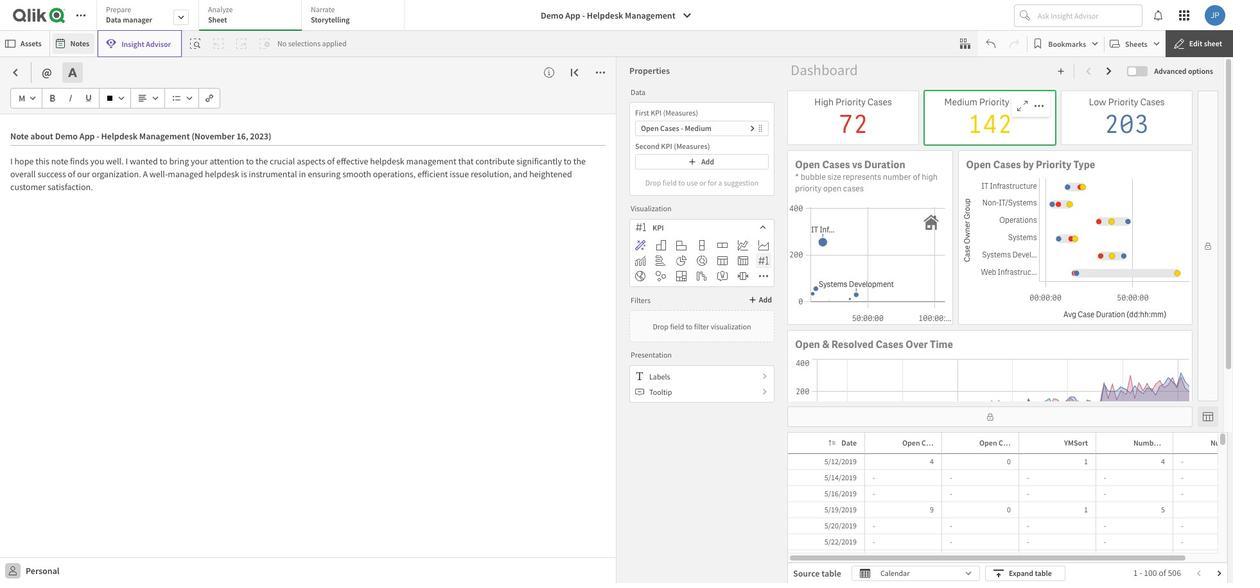 Task type: locate. For each thing, give the bounding box(es) containing it.
tooltip button
[[630, 384, 774, 399]]

priority
[[795, 183, 822, 194]]

field left use at the top right of page
[[663, 178, 677, 187]]

source table
[[793, 568, 841, 579]]

create new sheet image
[[1057, 67, 1065, 75]]

data
[[106, 15, 121, 24], [631, 87, 646, 97]]

2 vertical spatial kpi
[[653, 223, 664, 232]]

over
[[906, 338, 928, 351]]

0 vertical spatial add button
[[635, 154, 769, 170]]

field for use
[[663, 178, 677, 187]]

5
[[1161, 505, 1165, 514]]

priority right high
[[836, 96, 866, 108]]

of up "ensuring"
[[327, 155, 335, 167]]

satisfaction.
[[47, 181, 93, 193]]

narrate storytelling
[[311, 4, 350, 24]]

bold image
[[49, 94, 57, 102]]

that
[[458, 155, 474, 167]]

go to the next page image
[[1216, 570, 1223, 577]]

application containing 72
[[0, 0, 1233, 583]]

this
[[35, 155, 49, 167]]

4
[[930, 457, 934, 466], [1161, 457, 1165, 466]]

1 horizontal spatial table
[[1035, 568, 1052, 578]]

1 horizontal spatial medium
[[944, 96, 977, 108]]

click to unlock sheet layout image
[[986, 413, 994, 421]]

open for open cases vs duration * bubble size represents number of high priority open cases
[[795, 158, 820, 172]]

treemap image
[[676, 271, 687, 281]]

open left &
[[795, 338, 820, 351]]

0 vertical spatial (measures)
[[663, 108, 698, 118]]

0 vertical spatial field
[[663, 178, 677, 187]]

0 vertical spatial drop
[[645, 178, 661, 187]]

next sheet: performance image
[[1104, 66, 1115, 76]]

0 horizontal spatial i
[[10, 155, 13, 167]]

duration
[[864, 158, 905, 172]]

tab list
[[96, 0, 409, 32]]

go to the previous page image
[[1195, 570, 1203, 577]]

i
[[10, 155, 13, 167], [126, 155, 128, 167]]

1 vertical spatial 0
[[1007, 505, 1011, 514]]

helpdesk
[[370, 155, 404, 167], [205, 168, 239, 180]]

smooth
[[342, 168, 371, 180]]

prepare
[[106, 4, 131, 14]]

issue
[[450, 168, 469, 180]]

table image
[[717, 256, 728, 266]]

1 vertical spatial 1
[[1084, 505, 1088, 514]]

open for open & resolved cases over time
[[795, 338, 820, 351]]

0 for 4
[[1007, 457, 1011, 466]]

2 0 from the top
[[1007, 505, 1011, 514]]

undo image
[[986, 39, 996, 49]]

open right date at the right bottom
[[902, 438, 920, 448]]

-
[[582, 10, 585, 21], [681, 123, 683, 133], [1181, 457, 1183, 466], [873, 473, 875, 482], [950, 473, 952, 482], [1027, 473, 1029, 482], [1104, 473, 1106, 482], [1181, 473, 1183, 482], [873, 489, 875, 498], [950, 489, 952, 498], [1027, 489, 1029, 498], [1104, 489, 1106, 498], [1181, 489, 1183, 498], [873, 521, 875, 530], [950, 521, 952, 530], [1027, 521, 1029, 530], [1104, 521, 1106, 530], [1181, 521, 1183, 530], [873, 537, 875, 547], [950, 537, 952, 547], [1027, 537, 1029, 547], [1104, 537, 1106, 547], [1181, 537, 1183, 547], [1139, 567, 1142, 578]]

open for open cases by priority type
[[966, 158, 991, 172]]

data up first
[[631, 87, 646, 97]]

1 vertical spatial data
[[631, 87, 646, 97]]

open
[[641, 123, 659, 133], [795, 158, 820, 172], [966, 158, 991, 172], [795, 338, 820, 351], [902, 438, 920, 448], [979, 438, 997, 448]]

add button for filters
[[746, 292, 775, 308]]

crucial
[[270, 155, 295, 167]]

attention
[[210, 155, 244, 167]]

horizontal stacked bar chart image
[[717, 240, 728, 250]]

medium inside open cases - medium button
[[685, 123, 712, 133]]

helpdesk up the operations,
[[370, 155, 404, 167]]

table right source
[[822, 568, 841, 579]]

1 vertical spatial kpi
[[661, 141, 672, 151]]

date
[[841, 438, 857, 448]]

@ button
[[37, 62, 57, 83]]

application
[[0, 0, 1233, 583]]

open cases vs duration * bubble size represents number of high priority open cases
[[795, 158, 938, 194]]

ensuring
[[308, 168, 341, 180]]

type
[[1073, 158, 1095, 172]]

tab list containing prepare
[[96, 0, 409, 32]]

organization.
[[92, 168, 141, 180]]

1 vertical spatial drop
[[653, 321, 669, 331]]

kpi right first
[[651, 108, 662, 118]]

add button for second kpi (measures)
[[635, 154, 769, 170]]

1 4 from the left
[[930, 457, 934, 466]]

open cases button
[[886, 435, 941, 451]]

high priority cases 72
[[814, 96, 892, 140]]

(measures) up open cases - medium
[[663, 108, 698, 118]]

of left our
[[68, 168, 75, 180]]

priority for 72
[[836, 96, 866, 108]]

medium down selections tool image
[[944, 96, 977, 108]]

table for expand table
[[1035, 568, 1052, 578]]

0 horizontal spatial the
[[256, 155, 268, 167]]

- inside button
[[582, 10, 585, 21]]

the up 'instrumental'
[[256, 155, 268, 167]]

table for source table
[[822, 568, 841, 579]]

0 horizontal spatial data
[[106, 15, 121, 24]]

collapse image
[[570, 67, 580, 78]]

1 the from the left
[[256, 155, 268, 167]]

kpi image
[[758, 256, 769, 266]]

1 horizontal spatial 4
[[1161, 457, 1165, 466]]

selections tool image
[[960, 39, 971, 49]]

significantly
[[516, 155, 562, 167]]

helpdesk down attention
[[205, 168, 239, 180]]

instrumental
[[249, 168, 297, 180]]

table right "expand"
[[1035, 568, 1052, 578]]

demo app - helpdesk management
[[541, 10, 675, 21]]

1 horizontal spatial the
[[573, 155, 586, 167]]

prepare data manager
[[106, 4, 152, 24]]

1 0 from the top
[[1007, 457, 1011, 466]]

cases
[[867, 96, 892, 108], [1011, 96, 1036, 108], [1140, 96, 1165, 108], [660, 123, 679, 133], [822, 158, 850, 172], [993, 158, 1021, 172], [876, 338, 903, 351], [922, 438, 941, 448], [1186, 438, 1205, 448]]

manager
[[123, 15, 152, 24]]

1 horizontal spatial helpdesk
[[370, 155, 404, 167]]

4 down open cases
[[930, 457, 934, 466]]

vertical stacked bar chart image
[[697, 240, 707, 250]]

open up priority
[[795, 158, 820, 172]]

add down more icon
[[759, 295, 772, 304]]

priority for 203
[[1108, 96, 1138, 108]]

kpi button
[[630, 220, 774, 235]]

1 vertical spatial medium
[[685, 123, 712, 133]]

by
[[1023, 158, 1034, 172]]

assets
[[21, 39, 41, 48]]

0 vertical spatial 1
[[1084, 457, 1088, 466]]

overall
[[10, 168, 36, 180]]

tooltip
[[649, 387, 672, 397]]

advanced
[[1154, 66, 1187, 76]]

finds
[[70, 155, 88, 167]]

1
[[1084, 457, 1088, 466], [1084, 505, 1088, 514], [1133, 567, 1138, 578]]

add button up drop field to use or for a suggestion
[[635, 154, 769, 170]]

field left filter
[[670, 321, 684, 331]]

i hope this note finds you well. i wanted to bring your attention to the crucial aspects of effective helpdesk management that contribute significantly to the overall success of our organization. a well-managed helpdesk is instrumental in ensuring smooth operations, efficient issue resolution, and heightened customer satisfaction.
[[10, 155, 588, 193]]

of left the new
[[1162, 438, 1169, 448]]

0 vertical spatial 0
[[1007, 457, 1011, 466]]

1 vertical spatial add button
[[746, 292, 775, 308]]

(measures) down open cases - medium button
[[674, 141, 710, 151]]

0 horizontal spatial 4
[[930, 457, 934, 466]]

of right 100
[[1159, 567, 1166, 578]]

kpi up vertical grouped bar chart icon
[[653, 223, 664, 232]]

table
[[822, 568, 841, 579], [1035, 568, 1052, 578]]

1 horizontal spatial data
[[631, 87, 646, 97]]

data down 'prepare' on the left
[[106, 15, 121, 24]]

properties
[[629, 65, 670, 76]]

italic image
[[67, 94, 74, 102]]

aspects
[[297, 155, 325, 167]]

the right significantly
[[573, 155, 586, 167]]

0 horizontal spatial medium
[[685, 123, 712, 133]]

to left filter
[[686, 321, 693, 331]]

insight advisor
[[122, 39, 171, 48]]

142
[[967, 108, 1013, 140]]

first
[[635, 108, 649, 118]]

9
[[930, 505, 934, 514]]

0 vertical spatial kpi
[[651, 108, 662, 118]]

0 horizontal spatial helpdesk
[[205, 168, 239, 180]]

open down 142
[[966, 158, 991, 172]]

i right well.
[[126, 155, 128, 167]]

1 horizontal spatial i
[[126, 155, 128, 167]]

size
[[827, 172, 841, 182]]

cases inside high priority cases 72
[[867, 96, 892, 108]]

expand table button
[[985, 566, 1065, 581]]

medium up second kpi (measures) on the right top of page
[[685, 123, 712, 133]]

low
[[1089, 96, 1106, 108]]

table inside button
[[1035, 568, 1052, 578]]

vs
[[852, 158, 862, 172]]

0 vertical spatial data
[[106, 15, 121, 24]]

insert link image
[[206, 94, 213, 102]]

represents
[[843, 172, 881, 182]]

1 horizontal spatial add
[[759, 295, 772, 304]]

open inside button
[[979, 438, 997, 448]]

is
[[241, 168, 247, 180]]

(measures)
[[663, 108, 698, 118], [674, 141, 710, 151]]

add up for
[[701, 157, 714, 166]]

scatter plot image
[[656, 271, 666, 281]]

kpi for first
[[651, 108, 662, 118]]

numbe button
[[1194, 435, 1233, 451]]

well-
[[150, 168, 168, 180]]

your
[[191, 155, 208, 167]]

of inside open cases vs duration * bubble size represents number of high priority open cases
[[913, 172, 920, 182]]

no selections applied
[[277, 39, 347, 48]]

nl insights image
[[717, 271, 728, 281]]

i left hope
[[10, 155, 13, 167]]

open cases - medium button
[[635, 121, 769, 136]]

kpi right second
[[661, 141, 672, 151]]

priority right low
[[1108, 96, 1138, 108]]

open left change
[[979, 438, 997, 448]]

demo app - helpdesk management button
[[533, 5, 700, 26]]

open for open change requests
[[979, 438, 997, 448]]

to
[[160, 155, 167, 167], [246, 155, 254, 167], [564, 155, 572, 167], [678, 178, 685, 187], [686, 321, 693, 331]]

open cases
[[902, 438, 941, 448]]

visualization
[[631, 204, 671, 213]]

open inside open cases vs duration * bubble size represents number of high priority open cases
[[795, 158, 820, 172]]

1 vertical spatial field
[[670, 321, 684, 331]]

managed
[[168, 168, 203, 180]]

field for filter
[[670, 321, 684, 331]]

drop up presentation
[[653, 321, 669, 331]]

0 horizontal spatial table
[[822, 568, 841, 579]]

0 vertical spatial medium
[[944, 96, 977, 108]]

open down first
[[641, 123, 659, 133]]

0 vertical spatial add
[[701, 157, 714, 166]]

the
[[256, 155, 268, 167], [573, 155, 586, 167]]

drop for drop field to filter visualization
[[653, 321, 669, 331]]

of left high
[[913, 172, 920, 182]]

4 down the 'number of new cases' button
[[1161, 457, 1165, 466]]

add button down more icon
[[746, 292, 775, 308]]

priority inside high priority cases 72
[[836, 96, 866, 108]]

add button
[[635, 154, 769, 170], [746, 292, 775, 308]]

toggle formatting element
[[62, 62, 88, 83]]

priority inside medium priority cases 142
[[979, 96, 1009, 108]]

horizontal combo chart image
[[656, 256, 666, 266]]

1 vertical spatial (measures)
[[674, 141, 710, 151]]

drop
[[645, 178, 661, 187], [653, 321, 669, 331]]

drop for drop field to use or for a suggestion
[[645, 178, 661, 187]]

management
[[625, 10, 675, 21]]

hide source table viewer image
[[1203, 412, 1213, 422]]

new
[[1170, 438, 1185, 448]]

(measures) for first kpi (measures)
[[663, 108, 698, 118]]

open for open cases
[[902, 438, 920, 448]]

number
[[1134, 438, 1161, 448]]

drop up visualization
[[645, 178, 661, 187]]

analyze sheet
[[208, 4, 233, 24]]

sheet
[[1204, 39, 1222, 48]]

date button
[[825, 435, 862, 451]]

requests
[[1025, 438, 1055, 448]]

priority down undo image
[[979, 96, 1009, 108]]

applied
[[322, 39, 347, 48]]

priority inside low priority cases 203
[[1108, 96, 1138, 108]]

expand
[[1009, 568, 1033, 578]]

to up is on the top left of page
[[246, 155, 254, 167]]

bookmarks
[[1048, 39, 1086, 48]]

james peterson image
[[1205, 5, 1225, 26]]

waterfall chart image
[[697, 271, 707, 281]]



Task type: describe. For each thing, give the bounding box(es) containing it.
2 vertical spatial 1
[[1133, 567, 1138, 578]]

underline image
[[85, 94, 92, 102]]

calendar
[[880, 568, 910, 578]]

*
[[795, 172, 799, 182]]

heightened
[[529, 168, 572, 180]]

1 for 5
[[1084, 505, 1088, 514]]

success
[[38, 168, 66, 180]]

cases inside button
[[1186, 438, 1205, 448]]

open & resolved cases over time
[[795, 338, 953, 351]]

labels button
[[630, 369, 774, 384]]

5/19/2019
[[825, 505, 857, 514]]

or
[[699, 178, 706, 187]]

&
[[822, 338, 829, 351]]

1 vertical spatial add
[[759, 295, 772, 304]]

details image
[[544, 67, 554, 78]]

labels
[[649, 372, 670, 381]]

open cases - medium
[[641, 123, 712, 133]]

edit sheet
[[1189, 39, 1222, 48]]

bubble
[[801, 172, 826, 182]]

drop field to use or for a suggestion
[[645, 178, 759, 187]]

Note Body text field
[[10, 146, 606, 475]]

ymsort
[[1064, 438, 1088, 448]]

resolution,
[[471, 168, 511, 180]]

line chart image
[[738, 240, 748, 250]]

to up heightened
[[564, 155, 572, 167]]

vertical combo chart image
[[635, 256, 645, 266]]

a
[[718, 178, 722, 187]]

operations,
[[373, 168, 416, 180]]

203
[[1104, 108, 1149, 140]]

to left use at the top right of page
[[678, 178, 685, 187]]

our
[[77, 168, 90, 180]]

insight advisor button
[[98, 30, 182, 57]]

open cases by priority type
[[966, 158, 1095, 172]]

2 4 from the left
[[1161, 457, 1165, 466]]

narrate
[[311, 4, 335, 14]]

area line chart image
[[758, 240, 769, 250]]

open for open cases - medium
[[641, 123, 659, 133]]

advisor
[[146, 39, 171, 48]]

cases
[[843, 183, 864, 194]]

1 for 4
[[1084, 457, 1088, 466]]

toggle formatting image
[[67, 67, 78, 78]]

source
[[793, 568, 820, 579]]

kpi for second
[[661, 141, 672, 151]]

pivot table image
[[738, 256, 748, 266]]

use
[[687, 178, 698, 187]]

customer
[[10, 181, 46, 193]]

more image
[[758, 271, 769, 281]]

2 the from the left
[[573, 155, 586, 167]]

donut chart image
[[697, 256, 707, 266]]

well.
[[106, 155, 124, 167]]

insight
[[122, 39, 144, 48]]

click to unlock sheet layout image
[[1204, 242, 1212, 250]]

5/14/2019
[[825, 473, 857, 482]]

suggestion
[[724, 178, 759, 187]]

time
[[930, 338, 953, 351]]

- inside button
[[681, 123, 683, 133]]

5/12/2019
[[825, 457, 857, 466]]

you
[[90, 155, 104, 167]]

helpdesk
[[587, 10, 623, 21]]

box plot image
[[738, 271, 748, 281]]

2 i from the left
[[126, 155, 128, 167]]

a
[[143, 168, 148, 180]]

autochart image
[[635, 240, 645, 250]]

second kpi (measures)
[[635, 141, 710, 151]]

medium inside medium priority cases 142
[[944, 96, 977, 108]]

@
[[42, 65, 52, 80]]

to up well-
[[160, 155, 167, 167]]

edit
[[1189, 39, 1202, 48]]

vertical grouped bar chart image
[[656, 240, 666, 250]]

note
[[51, 155, 68, 167]]

showing 101 rows and 6 columns. use arrow keys to navigate in table cells and tab to move to pagination controls. for the full range of keyboard navigation, see the documentation. element
[[788, 433, 1233, 583]]

horizontal grouped bar chart image
[[676, 240, 687, 250]]

filter
[[694, 321, 709, 331]]

in
[[299, 168, 306, 180]]

contribute
[[475, 155, 515, 167]]

advanced options
[[1154, 66, 1213, 76]]

bookmarks button
[[1030, 33, 1101, 54]]

pie chart image
[[676, 256, 687, 266]]

5/16/2019
[[825, 489, 857, 498]]

Note title text field
[[10, 125, 606, 146]]

efficient
[[417, 168, 448, 180]]

data inside prepare data manager
[[106, 15, 121, 24]]

priority for 142
[[979, 96, 1009, 108]]

Ask Insight Advisor text field
[[1035, 5, 1142, 26]]

m button
[[13, 88, 39, 109]]

number
[[883, 172, 911, 182]]

1 vertical spatial helpdesk
[[205, 168, 239, 180]]

cases inside open cases vs duration * bubble size represents number of high priority open cases
[[822, 158, 850, 172]]

100
[[1144, 567, 1157, 578]]

5/20/2019
[[825, 521, 857, 530]]

5/22/2019
[[825, 537, 857, 547]]

high
[[814, 96, 834, 108]]

presentation
[[631, 350, 672, 360]]

management
[[406, 155, 456, 167]]

and
[[513, 168, 528, 180]]

options
[[1188, 66, 1213, 76]]

(measures) for second kpi (measures)
[[674, 141, 710, 151]]

smart search image
[[190, 39, 200, 49]]

cases inside low priority cases 203
[[1140, 96, 1165, 108]]

1 i from the left
[[10, 155, 13, 167]]

of inside button
[[1162, 438, 1169, 448]]

back image
[[10, 67, 21, 78]]

demo
[[541, 10, 563, 21]]

notes button
[[52, 33, 95, 54]]

effective
[[336, 155, 368, 167]]

dashboard button
[[787, 60, 861, 80]]

0 for 9
[[1007, 505, 1011, 514]]

0 vertical spatial helpdesk
[[370, 155, 404, 167]]

storytelling
[[311, 15, 350, 24]]

drop field to filter visualization
[[653, 321, 751, 331]]

0 horizontal spatial add
[[701, 157, 714, 166]]

priority right by
[[1036, 158, 1071, 172]]

map image
[[635, 271, 645, 281]]

sheet
[[208, 15, 227, 24]]

open change requests button
[[963, 435, 1055, 451]]

cases inside medium priority cases 142
[[1011, 96, 1036, 108]]

kpi inside button
[[653, 223, 664, 232]]

72
[[838, 108, 868, 140]]



Task type: vqa. For each thing, say whether or not it's contained in the screenshot.


